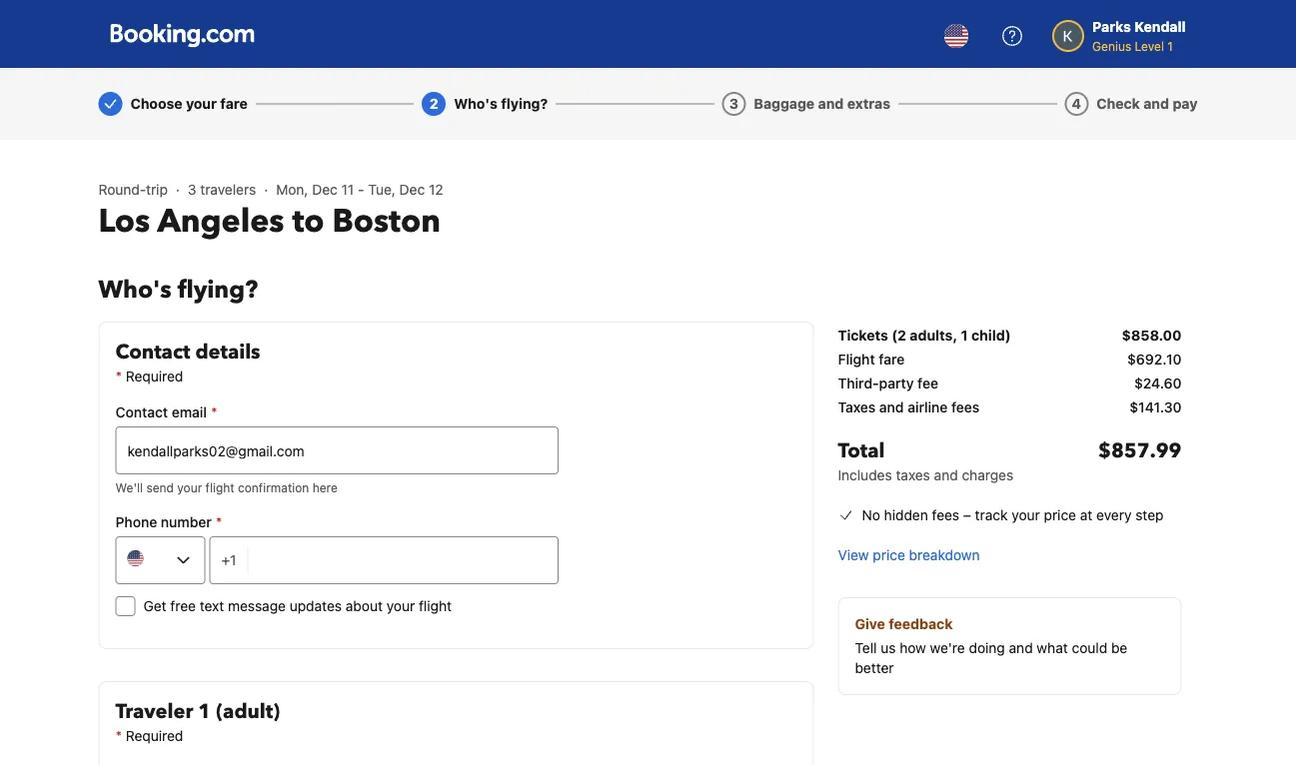 Task type: locate. For each thing, give the bounding box(es) containing it.
(adult)
[[216, 699, 280, 726]]

required down traveler
[[126, 728, 183, 745]]

email
[[172, 404, 207, 421]]

1 contact from the top
[[115, 339, 190, 366]]

fare
[[220, 95, 248, 112], [879, 351, 905, 368]]

hidden
[[885, 507, 929, 524]]

row containing tickets (2 adults, 1 child)
[[838, 322, 1182, 350]]

and left extras
[[819, 95, 844, 112]]

contact
[[115, 339, 190, 366], [115, 404, 168, 421]]

5 row from the top
[[838, 422, 1182, 494]]

$858.00 cell
[[1122, 326, 1182, 346]]

· left mon,
[[264, 181, 268, 198]]

1 vertical spatial who's flying?
[[98, 273, 258, 306]]

price left at
[[1044, 507, 1077, 524]]

3
[[730, 95, 739, 112], [188, 181, 197, 198]]

-
[[358, 181, 364, 198]]

0 horizontal spatial ·
[[176, 181, 180, 198]]

flying? right 2
[[501, 95, 548, 112]]

1 vertical spatial price
[[873, 547, 906, 564]]

choose your fare
[[130, 95, 248, 112]]

1 horizontal spatial who's
[[454, 95, 498, 112]]

1 vertical spatial who's
[[98, 273, 172, 306]]

0 horizontal spatial 1
[[198, 699, 211, 726]]

flight up number
[[206, 481, 235, 495]]

2 row from the top
[[838, 350, 1182, 374]]

fare inside cell
[[879, 351, 905, 368]]

traveler
[[115, 699, 193, 726]]

3 row from the top
[[838, 374, 1182, 398]]

table
[[838, 322, 1182, 494]]

0 vertical spatial flying?
[[501, 95, 548, 112]]

0 vertical spatial flight
[[206, 481, 235, 495]]

$24.60 cell
[[1135, 374, 1182, 394]]

4
[[1072, 95, 1082, 112]]

row containing taxes and airline fees
[[838, 398, 1182, 422]]

fare right choose
[[220, 95, 248, 112]]

booking.com logo image
[[110, 23, 254, 47], [110, 23, 254, 47]]

$692.10 cell
[[1128, 350, 1182, 370]]

None email field
[[115, 427, 559, 475]]

and for taxes
[[880, 399, 904, 416]]

2 required from the top
[[126, 728, 183, 745]]

0 vertical spatial *
[[211, 404, 217, 421]]

contact up contact email *
[[115, 339, 190, 366]]

0 vertical spatial 3
[[730, 95, 739, 112]]

2 contact from the top
[[115, 404, 168, 421]]

0 vertical spatial price
[[1044, 507, 1077, 524]]

· right trip
[[176, 181, 180, 198]]

1 vertical spatial contact
[[115, 404, 168, 421]]

1 right level
[[1168, 39, 1174, 53]]

phone number *
[[115, 514, 222, 531]]

price right view
[[873, 547, 906, 564]]

0 vertical spatial fees
[[952, 399, 980, 416]]

1 horizontal spatial 1
[[962, 327, 969, 344]]

who's right 2
[[454, 95, 498, 112]]

feedback
[[889, 616, 953, 633]]

we'll send your flight confirmation here
[[115, 481, 338, 495]]

fees inside cell
[[952, 399, 980, 416]]

3 left "baggage"
[[730, 95, 739, 112]]

1 horizontal spatial ·
[[264, 181, 268, 198]]

flying?
[[501, 95, 548, 112], [178, 273, 258, 306]]

1 horizontal spatial flying?
[[501, 95, 548, 112]]

what
[[1037, 640, 1069, 657]]

and
[[819, 95, 844, 112], [1144, 95, 1170, 112], [880, 399, 904, 416], [935, 467, 959, 484], [1010, 640, 1034, 657]]

better
[[855, 660, 895, 677]]

fee
[[918, 375, 939, 392]]

$141.30
[[1130, 399, 1182, 416]]

0 horizontal spatial flying?
[[178, 273, 258, 306]]

extras
[[848, 95, 891, 112]]

row containing third-party fee
[[838, 374, 1182, 398]]

* for contact email *
[[211, 404, 217, 421]]

your
[[186, 95, 217, 112], [177, 481, 202, 495], [1012, 507, 1041, 524], [387, 598, 415, 615]]

1 vertical spatial required
[[126, 728, 183, 745]]

dec left 12
[[400, 181, 425, 198]]

0 horizontal spatial flight
[[206, 481, 235, 495]]

phone
[[115, 514, 157, 531]]

taxes and airline fees
[[838, 399, 980, 416]]

0 horizontal spatial price
[[873, 547, 906, 564]]

contact left the email
[[115, 404, 168, 421]]

your right the send
[[177, 481, 202, 495]]

how
[[900, 640, 927, 657]]

check and pay
[[1097, 95, 1198, 112]]

1 vertical spatial *
[[216, 514, 222, 531]]

1 left (adult)
[[198, 699, 211, 726]]

free
[[170, 598, 196, 615]]

row containing total
[[838, 422, 1182, 494]]

details
[[195, 339, 261, 366]]

1 horizontal spatial fare
[[879, 351, 905, 368]]

fees right airline
[[952, 399, 980, 416]]

track
[[976, 507, 1008, 524]]

who's
[[454, 95, 498, 112], [98, 273, 172, 306]]

0 horizontal spatial who's flying?
[[98, 273, 258, 306]]

dec
[[312, 181, 338, 198], [400, 181, 425, 198]]

0 vertical spatial contact
[[115, 339, 190, 366]]

1 horizontal spatial dec
[[400, 181, 425, 198]]

2 vertical spatial 1
[[198, 699, 211, 726]]

who's down los at the left top of page
[[98, 273, 172, 306]]

flight fare cell
[[838, 350, 905, 370]]

1 horizontal spatial price
[[1044, 507, 1077, 524]]

dec left 11
[[312, 181, 338, 198]]

and for check
[[1144, 95, 1170, 112]]

0 horizontal spatial dec
[[312, 181, 338, 198]]

trip
[[146, 181, 168, 198]]

1 vertical spatial fare
[[879, 351, 905, 368]]

1 vertical spatial flight
[[419, 598, 452, 615]]

required up contact email *
[[126, 368, 183, 385]]

* right the email
[[211, 404, 217, 421]]

0 horizontal spatial fare
[[220, 95, 248, 112]]

* right number
[[216, 514, 222, 531]]

your right about
[[387, 598, 415, 615]]

fees
[[952, 399, 980, 416], [932, 507, 960, 524]]

1 row from the top
[[838, 322, 1182, 350]]

we'll send your flight confirmation here alert
[[115, 479, 559, 497]]

total
[[838, 438, 885, 465]]

check
[[1097, 95, 1141, 112]]

1 vertical spatial 1
[[962, 327, 969, 344]]

choose
[[130, 95, 183, 112]]

give feedback tell us how we're doing and what could be better
[[855, 616, 1128, 677]]

price inside view price breakdown element
[[873, 547, 906, 564]]

and left what
[[1010, 640, 1034, 657]]

flying? up details
[[178, 273, 258, 306]]

$858.00
[[1122, 327, 1182, 344]]

who's flying? right 2
[[454, 95, 548, 112]]

child)
[[972, 327, 1011, 344]]

and right 'taxes'
[[935, 467, 959, 484]]

and inside cell
[[880, 399, 904, 416]]

2 horizontal spatial 1
[[1168, 39, 1174, 53]]

give
[[855, 616, 886, 633]]

0 horizontal spatial 3
[[188, 181, 197, 198]]

·
[[176, 181, 180, 198], [264, 181, 268, 198]]

row
[[838, 322, 1182, 350], [838, 350, 1182, 374], [838, 374, 1182, 398], [838, 398, 1182, 422], [838, 422, 1182, 494]]

flight down the phone number "phone field"
[[419, 598, 452, 615]]

0 vertical spatial 1
[[1168, 39, 1174, 53]]

3 inside round-trip · 3 travelers · mon, dec 11 - tue, dec 12 los angeles to boston
[[188, 181, 197, 198]]

genius
[[1093, 39, 1132, 53]]

3 right trip
[[188, 181, 197, 198]]

fare up third-party fee
[[879, 351, 905, 368]]

kendall
[[1135, 18, 1186, 35]]

tell
[[855, 640, 877, 657]]

flight inside alert
[[206, 481, 235, 495]]

no hidden fees – track your price at every step
[[862, 507, 1164, 524]]

required
[[126, 368, 183, 385], [126, 728, 183, 745]]

0 vertical spatial required
[[126, 368, 183, 385]]

and down third-party fee cell
[[880, 399, 904, 416]]

*
[[211, 404, 217, 421], [216, 514, 222, 531]]

1 required from the top
[[126, 368, 183, 385]]

mon,
[[276, 181, 308, 198]]

$141.30 cell
[[1130, 398, 1182, 418]]

1 vertical spatial 3
[[188, 181, 197, 198]]

4 row from the top
[[838, 398, 1182, 422]]

fees left –
[[932, 507, 960, 524]]

1 left child)
[[962, 327, 969, 344]]

contact inside contact details required
[[115, 339, 190, 366]]

0 vertical spatial who's flying?
[[454, 95, 548, 112]]

and left pay
[[1144, 95, 1170, 112]]

taxes
[[896, 467, 931, 484]]

who's flying? up contact details required
[[98, 273, 258, 306]]

who's flying?
[[454, 95, 548, 112], [98, 273, 258, 306]]

angeles
[[157, 200, 284, 243]]



Task type: describe. For each thing, give the bounding box(es) containing it.
us
[[881, 640, 896, 657]]

every
[[1097, 507, 1132, 524]]

contact email *
[[115, 404, 217, 421]]

1 horizontal spatial 3
[[730, 95, 739, 112]]

total includes taxes and charges
[[838, 438, 1014, 484]]

text
[[200, 598, 224, 615]]

+1
[[221, 552, 236, 569]]

be
[[1112, 640, 1128, 657]]

1 inside the parks kendall genius level 1
[[1168, 39, 1174, 53]]

we're
[[931, 640, 966, 657]]

adults,
[[910, 327, 958, 344]]

2 dec from the left
[[400, 181, 425, 198]]

third-party fee cell
[[838, 374, 939, 394]]

row containing flight fare
[[838, 350, 1182, 374]]

round-trip · 3 travelers · mon, dec 11 - tue, dec 12 los angeles to boston
[[98, 181, 444, 243]]

parks kendall genius level 1
[[1093, 18, 1186, 53]]

boston
[[332, 200, 441, 243]]

1 inside cell
[[962, 327, 969, 344]]

$692.10
[[1128, 351, 1182, 368]]

get
[[143, 598, 167, 615]]

2 · from the left
[[264, 181, 268, 198]]

third-
[[838, 375, 880, 392]]

1 dec from the left
[[312, 181, 338, 198]]

–
[[964, 507, 972, 524]]

1 horizontal spatial who's flying?
[[454, 95, 548, 112]]

updates
[[290, 598, 342, 615]]

taxes
[[838, 399, 876, 416]]

parks
[[1093, 18, 1132, 35]]

Phone number telephone field
[[248, 537, 559, 585]]

view
[[838, 547, 870, 564]]

traveler 1 (adult) required
[[115, 699, 280, 745]]

(2
[[892, 327, 907, 344]]

about
[[346, 598, 383, 615]]

no
[[862, 507, 881, 524]]

confirmation
[[238, 481, 309, 495]]

here
[[313, 481, 338, 495]]

11
[[342, 181, 354, 198]]

party
[[880, 375, 914, 392]]

$24.60
[[1135, 375, 1182, 392]]

your right choose
[[186, 95, 217, 112]]

your inside we'll send your flight confirmation here alert
[[177, 481, 202, 495]]

round-
[[98, 181, 146, 198]]

get free text message updates about your flight
[[143, 598, 452, 615]]

third-party fee
[[838, 375, 939, 392]]

view price breakdown element
[[838, 546, 980, 566]]

and inside total includes taxes and charges
[[935, 467, 959, 484]]

tickets
[[838, 327, 889, 344]]

level
[[1135, 39, 1165, 53]]

1 horizontal spatial flight
[[419, 598, 452, 615]]

table containing total
[[838, 322, 1182, 494]]

$857.99 cell
[[1099, 438, 1182, 486]]

pay
[[1173, 95, 1198, 112]]

required inside traveler 1 (adult) required
[[126, 728, 183, 745]]

send
[[146, 481, 174, 495]]

number
[[161, 514, 212, 531]]

tickets (2 adults, 1 child) cell
[[838, 326, 1011, 346]]

baggage and extras
[[754, 95, 891, 112]]

required inside contact details required
[[126, 368, 183, 385]]

contact for contact details
[[115, 339, 190, 366]]

* for phone number *
[[216, 514, 222, 531]]

0 horizontal spatial who's
[[98, 273, 172, 306]]

12
[[429, 181, 444, 198]]

your right the track
[[1012, 507, 1041, 524]]

total cell
[[838, 438, 1014, 486]]

to
[[292, 200, 324, 243]]

0 vertical spatial fare
[[220, 95, 248, 112]]

travelers
[[200, 181, 256, 198]]

charges
[[962, 467, 1014, 484]]

view price breakdown link
[[838, 546, 980, 566]]

flight
[[838, 351, 876, 368]]

los
[[98, 200, 150, 243]]

step
[[1136, 507, 1164, 524]]

baggage
[[754, 95, 815, 112]]

1 vertical spatial fees
[[932, 507, 960, 524]]

airline
[[908, 399, 948, 416]]

2
[[430, 95, 439, 112]]

1 · from the left
[[176, 181, 180, 198]]

could
[[1072, 640, 1108, 657]]

view price breakdown
[[838, 547, 980, 564]]

includes
[[838, 467, 893, 484]]

tue,
[[368, 181, 396, 198]]

$857.99
[[1099, 438, 1182, 465]]

contact for contact email
[[115, 404, 168, 421]]

we'll
[[115, 481, 143, 495]]

doing
[[969, 640, 1006, 657]]

tickets (2 adults, 1 child)
[[838, 327, 1011, 344]]

message
[[228, 598, 286, 615]]

taxes and airline fees cell
[[838, 398, 980, 418]]

1 vertical spatial flying?
[[178, 273, 258, 306]]

and inside give feedback tell us how we're doing and what could be better
[[1010, 640, 1034, 657]]

at
[[1081, 507, 1093, 524]]

0 vertical spatial who's
[[454, 95, 498, 112]]

contact details required
[[115, 339, 261, 385]]

1 inside traveler 1 (adult) required
[[198, 699, 211, 726]]

and for baggage
[[819, 95, 844, 112]]

flight fare
[[838, 351, 905, 368]]

breakdown
[[910, 547, 980, 564]]



Task type: vqa. For each thing, say whether or not it's contained in the screenshot.
all within '$684.78 TOTAL PRICE FOR ALL TRAVELLERS'
no



